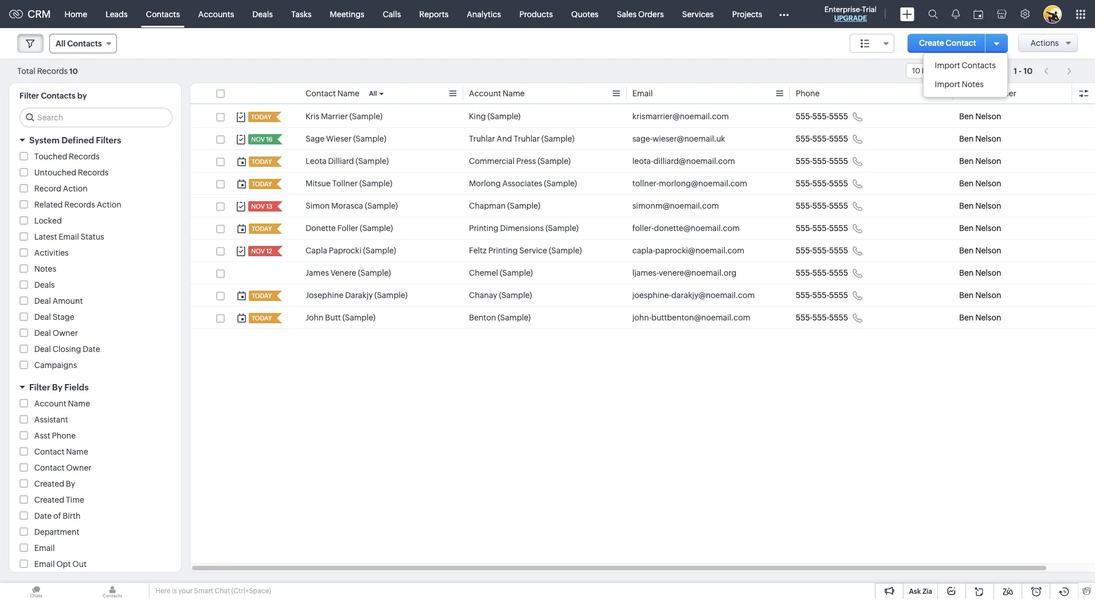 Task type: vqa. For each thing, say whether or not it's contained in the screenshot.
donette@noemail.com
yes



Task type: locate. For each thing, give the bounding box(es) containing it.
0 vertical spatial date
[[83, 345, 100, 354]]

3 ben nelson from the top
[[960, 157, 1002, 166]]

2 import from the top
[[935, 80, 961, 89]]

your
[[178, 587, 193, 596]]

today link for john
[[249, 313, 273, 324]]

crm link
[[9, 8, 51, 20]]

venere
[[331, 268, 356, 278]]

today link up nov 16 link
[[248, 112, 273, 122]]

7 ben nelson from the top
[[960, 246, 1002, 255]]

contact owner down page
[[960, 89, 1017, 98]]

2 vertical spatial nov
[[251, 248, 265, 255]]

5555
[[830, 112, 849, 121], [830, 134, 849, 143], [830, 157, 849, 166], [830, 179, 849, 188], [830, 201, 849, 211], [830, 224, 849, 233], [830, 246, 849, 255], [830, 268, 849, 278], [830, 291, 849, 300], [830, 313, 849, 322]]

4 deal from the top
[[34, 345, 51, 354]]

press
[[517, 157, 536, 166]]

deal down deal stage
[[34, 329, 51, 338]]

deals left tasks
[[253, 9, 273, 19]]

chemel (sample)
[[469, 268, 533, 278]]

0 horizontal spatial deals
[[34, 281, 55, 290]]

nelson for buttbenton@noemail.com
[[976, 313, 1002, 322]]

action up status
[[97, 200, 121, 209]]

today up nov 13
[[252, 181, 272, 188]]

king (sample)
[[469, 112, 521, 121]]

today up nov 16 link
[[251, 114, 271, 120]]

today link left john
[[249, 313, 273, 324]]

1 import from the top
[[935, 61, 961, 70]]

owner down 1
[[992, 89, 1017, 98]]

deal for deal owner
[[34, 329, 51, 338]]

navigation
[[1039, 63, 1079, 79]]

filter for filter by fields
[[29, 383, 50, 392]]

1 horizontal spatial all
[[369, 90, 377, 97]]

products link
[[511, 0, 562, 28]]

1 vertical spatial by
[[66, 480, 75, 489]]

today for leota dilliard (sample)
[[252, 158, 272, 165]]

contacts
[[146, 9, 180, 19], [67, 39, 102, 48], [962, 61, 996, 70], [41, 91, 76, 100]]

contacts right leads link
[[146, 9, 180, 19]]

deals up 'deal amount'
[[34, 281, 55, 290]]

0 vertical spatial by
[[52, 383, 63, 392]]

leota-
[[633, 157, 654, 166]]

leota-dilliard@noemail.com
[[633, 157, 736, 166]]

wieser@noemail.uk
[[653, 134, 726, 143]]

latest
[[34, 232, 57, 242]]

paprocki@noemail.com
[[656, 246, 745, 255]]

home link
[[55, 0, 96, 28]]

(sample)
[[350, 112, 383, 121], [488, 112, 521, 121], [353, 134, 387, 143], [542, 134, 575, 143], [356, 157, 389, 166], [538, 157, 571, 166], [360, 179, 393, 188], [544, 179, 577, 188], [365, 201, 398, 211], [508, 201, 541, 211], [360, 224, 393, 233], [546, 224, 579, 233], [363, 246, 396, 255], [549, 246, 582, 255], [358, 268, 391, 278], [500, 268, 533, 278], [375, 291, 408, 300], [499, 291, 532, 300], [343, 313, 376, 322], [498, 313, 531, 322]]

1 vertical spatial account name
[[34, 399, 90, 408]]

by inside dropdown button
[[52, 383, 63, 392]]

nov left 16
[[251, 136, 265, 143]]

1 vertical spatial filter
[[29, 383, 50, 392]]

create menu image
[[901, 7, 915, 21]]

today link up nov 13 'link'
[[249, 179, 273, 189]]

1 horizontal spatial account name
[[469, 89, 525, 98]]

0 vertical spatial created
[[34, 480, 64, 489]]

create menu element
[[894, 0, 922, 28]]

5555 for paprocki@noemail.com
[[830, 246, 849, 255]]

1 5555 from the top
[[830, 112, 849, 121]]

kris marrier (sample) link
[[306, 111, 383, 122]]

8 555-555-5555 from the top
[[796, 268, 849, 278]]

10 inside 10 records per page field
[[913, 67, 921, 75]]

0 vertical spatial action
[[63, 184, 88, 193]]

deal up deal stage
[[34, 297, 51, 306]]

contact name up marrier
[[306, 89, 360, 98]]

nov 12 link
[[248, 246, 274, 256]]

import for import notes
[[935, 80, 961, 89]]

1 horizontal spatial contact name
[[306, 89, 360, 98]]

chapman (sample)
[[469, 201, 541, 211]]

(ctrl+space)
[[232, 587, 271, 596]]

truhlar
[[469, 134, 495, 143], [514, 134, 540, 143]]

truhlar left and
[[469, 134, 495, 143]]

today down the nov 16
[[252, 158, 272, 165]]

1 ben nelson from the top
[[960, 112, 1002, 121]]

7 555-555-5555 from the top
[[796, 246, 849, 255]]

printing
[[469, 224, 499, 233], [489, 246, 518, 255]]

8 ben nelson from the top
[[960, 268, 1002, 278]]

records inside field
[[922, 67, 951, 75]]

calendar image
[[974, 9, 984, 19]]

1 vertical spatial date
[[34, 512, 52, 521]]

1 horizontal spatial truhlar
[[514, 134, 540, 143]]

0 vertical spatial import
[[935, 61, 961, 70]]

tollner
[[332, 179, 358, 188]]

record action
[[34, 184, 88, 193]]

simonm@noemail.com link
[[633, 200, 719, 212]]

contacts down home link
[[67, 39, 102, 48]]

3 deal from the top
[[34, 329, 51, 338]]

1 vertical spatial deals
[[34, 281, 55, 290]]

0 vertical spatial nov
[[251, 136, 265, 143]]

nelson
[[976, 112, 1002, 121], [976, 134, 1002, 143], [976, 157, 1002, 166], [976, 179, 1002, 188], [976, 201, 1002, 211], [976, 224, 1002, 233], [976, 246, 1002, 255], [976, 268, 1002, 278], [976, 291, 1002, 300], [976, 313, 1002, 322]]

0 horizontal spatial all
[[56, 39, 66, 48]]

contacts inside import contacts link
[[962, 61, 996, 70]]

and
[[497, 134, 512, 143]]

kris
[[306, 112, 320, 121]]

2 nelson from the top
[[976, 134, 1002, 143]]

deal left stage
[[34, 313, 51, 322]]

All Contacts field
[[49, 34, 117, 53]]

nelson for dilliard@noemail.com
[[976, 157, 1002, 166]]

555-555-5555 for dilliard@noemail.com
[[796, 157, 849, 166]]

2 ben from the top
[[960, 134, 974, 143]]

account name down filter by fields
[[34, 399, 90, 408]]

account name
[[469, 89, 525, 98], [34, 399, 90, 408]]

9 555-555-5555 from the top
[[796, 291, 849, 300]]

ben nelson for buttbenton@noemail.com
[[960, 313, 1002, 322]]

None field
[[850, 34, 895, 53]]

filter down campaigns on the bottom of the page
[[29, 383, 50, 392]]

3 nelson from the top
[[976, 157, 1002, 166]]

(sample) up service
[[546, 224, 579, 233]]

5 5555 from the top
[[830, 201, 849, 211]]

feltz printing service (sample) link
[[469, 245, 582, 256]]

4 ben from the top
[[960, 179, 974, 188]]

today link for mitsue
[[249, 179, 273, 189]]

(sample) inside 'link'
[[542, 134, 575, 143]]

0 horizontal spatial phone
[[52, 431, 76, 441]]

records left per
[[922, 67, 951, 75]]

0 vertical spatial contact name
[[306, 89, 360, 98]]

date right closing
[[83, 345, 100, 354]]

2 555-555-5555 from the top
[[796, 134, 849, 143]]

sage
[[306, 134, 325, 143]]

1 nov from the top
[[251, 136, 265, 143]]

0 horizontal spatial account
[[34, 399, 66, 408]]

here
[[155, 587, 171, 596]]

5555 for dilliard@noemail.com
[[830, 157, 849, 166]]

wieser
[[326, 134, 352, 143]]

filter down total
[[20, 91, 39, 100]]

4 nelson from the top
[[976, 179, 1002, 188]]

john-buttbenton@noemail.com link
[[633, 312, 751, 324]]

records down touched records
[[78, 168, 109, 177]]

today for kris marrier (sample)
[[251, 114, 271, 120]]

king
[[469, 112, 486, 121]]

contact name
[[306, 89, 360, 98], [34, 447, 88, 457]]

printing up chemel (sample)
[[489, 246, 518, 255]]

owner up created by
[[66, 464, 92, 473]]

created up created time
[[34, 480, 64, 489]]

untouched
[[34, 168, 76, 177]]

signals image
[[952, 9, 960, 19]]

sage-wieser@noemail.uk link
[[633, 133, 726, 145]]

1 horizontal spatial contact owner
[[960, 89, 1017, 98]]

10 555-555-5555 from the top
[[796, 313, 849, 322]]

1 vertical spatial printing
[[489, 246, 518, 255]]

row group
[[190, 106, 1096, 329]]

projects
[[733, 9, 763, 19]]

today left john
[[252, 315, 272, 322]]

1 horizontal spatial 10
[[913, 67, 921, 75]]

0 vertical spatial contact owner
[[960, 89, 1017, 98]]

8 nelson from the top
[[976, 268, 1002, 278]]

7 5555 from the top
[[830, 246, 849, 255]]

profile element
[[1037, 0, 1069, 28]]

0 vertical spatial phone
[[796, 89, 820, 98]]

0 horizontal spatial contact name
[[34, 447, 88, 457]]

all inside field
[[56, 39, 66, 48]]

status
[[81, 232, 104, 242]]

home
[[65, 9, 87, 19]]

today
[[251, 114, 271, 120], [252, 158, 272, 165], [252, 181, 272, 188], [252, 225, 272, 232], [252, 293, 272, 299], [252, 315, 272, 322]]

4 555-555-5555 from the top
[[796, 179, 849, 188]]

calls
[[383, 9, 401, 19]]

4 5555 from the top
[[830, 179, 849, 188]]

nelson for darakjy@noemail.com
[[976, 291, 1002, 300]]

records down record action
[[64, 200, 95, 209]]

1 vertical spatial nov
[[251, 203, 265, 210]]

1 horizontal spatial deals
[[253, 9, 273, 19]]

today link down nov 12 link
[[249, 291, 273, 301]]

6 5555 from the top
[[830, 224, 849, 233]]

ben
[[960, 112, 974, 121], [960, 134, 974, 143], [960, 157, 974, 166], [960, 179, 974, 188], [960, 201, 974, 211], [960, 224, 974, 233], [960, 246, 974, 255], [960, 268, 974, 278], [960, 291, 974, 300], [960, 313, 974, 322]]

ben for venere@noemail.org
[[960, 268, 974, 278]]

of
[[53, 512, 61, 521]]

records for 10
[[922, 67, 951, 75]]

1 deal from the top
[[34, 297, 51, 306]]

6 555-555-5555 from the top
[[796, 224, 849, 233]]

7 ben from the top
[[960, 246, 974, 255]]

3 ben from the top
[[960, 157, 974, 166]]

analytics
[[467, 9, 501, 19]]

date of birth
[[34, 512, 81, 521]]

10 up by
[[69, 67, 78, 75]]

0 vertical spatial filter
[[20, 91, 39, 100]]

0 vertical spatial account
[[469, 89, 501, 98]]

nov for simon
[[251, 203, 265, 210]]

1 vertical spatial owner
[[53, 329, 78, 338]]

555-555-5555 for venere@noemail.org
[[796, 268, 849, 278]]

9 ben from the top
[[960, 291, 974, 300]]

1 vertical spatial import
[[935, 80, 961, 89]]

1 created from the top
[[34, 480, 64, 489]]

contact up the import contacts
[[946, 38, 977, 48]]

truhlar and truhlar (sample) link
[[469, 133, 575, 145]]

profile image
[[1044, 5, 1063, 23]]

notes down activities
[[34, 264, 56, 274]]

0 horizontal spatial 10
[[69, 67, 78, 75]]

account name up the king (sample)
[[469, 89, 525, 98]]

10 records per page
[[913, 67, 983, 75]]

system
[[29, 135, 60, 145]]

2 nov from the top
[[251, 203, 265, 210]]

9 5555 from the top
[[830, 291, 849, 300]]

by
[[52, 383, 63, 392], [66, 480, 75, 489]]

contacts up "import notes" link
[[962, 61, 996, 70]]

(sample) right paprocki
[[363, 246, 396, 255]]

calls link
[[374, 0, 410, 28]]

notes down page
[[962, 80, 984, 89]]

created down created by
[[34, 496, 64, 505]]

date left the of
[[34, 512, 52, 521]]

ben for paprocki@noemail.com
[[960, 246, 974, 255]]

touched records
[[34, 152, 100, 161]]

capla paprocki (sample) link
[[306, 245, 396, 256]]

2 deal from the top
[[34, 313, 51, 322]]

deal for deal amount
[[34, 297, 51, 306]]

chemel
[[469, 268, 498, 278]]

nov inside 'link'
[[251, 203, 265, 210]]

10 for total records 10
[[69, 67, 78, 75]]

2 ben nelson from the top
[[960, 134, 1002, 143]]

filters
[[96, 135, 121, 145]]

1 vertical spatial contact name
[[34, 447, 88, 457]]

sales
[[617, 9, 637, 19]]

james venere (sample)
[[306, 268, 391, 278]]

9 ben nelson from the top
[[960, 291, 1002, 300]]

name up kris marrier (sample) at the left top of page
[[338, 89, 360, 98]]

import for import contacts
[[935, 61, 961, 70]]

10 inside total records 10
[[69, 67, 78, 75]]

0 vertical spatial account name
[[469, 89, 525, 98]]

1 vertical spatial action
[[97, 200, 121, 209]]

10 down create
[[913, 67, 921, 75]]

6 ben nelson from the top
[[960, 224, 1002, 233]]

nelson for morlong@noemail.com
[[976, 179, 1002, 188]]

records up filter contacts by
[[37, 66, 68, 75]]

chats image
[[0, 583, 72, 600]]

by up time
[[66, 480, 75, 489]]

1 vertical spatial created
[[34, 496, 64, 505]]

7 nelson from the top
[[976, 246, 1002, 255]]

today link down nov 16 link
[[249, 157, 273, 167]]

records down defined
[[69, 152, 100, 161]]

deal up campaigns on the bottom of the page
[[34, 345, 51, 354]]

10 Records Per Page field
[[906, 63, 998, 79]]

printing dimensions (sample) link
[[469, 223, 579, 234]]

chat
[[215, 587, 230, 596]]

out
[[72, 560, 87, 569]]

0 vertical spatial notes
[[962, 80, 984, 89]]

create contact button
[[908, 34, 988, 53]]

10 nelson from the top
[[976, 313, 1002, 322]]

(sample) down chemel (sample)
[[499, 291, 532, 300]]

deal
[[34, 297, 51, 306], [34, 313, 51, 322], [34, 329, 51, 338], [34, 345, 51, 354]]

6 ben from the top
[[960, 224, 974, 233]]

1 horizontal spatial notes
[[962, 80, 984, 89]]

1 vertical spatial contact owner
[[34, 464, 92, 473]]

0 horizontal spatial contact owner
[[34, 464, 92, 473]]

8 5555 from the top
[[830, 268, 849, 278]]

tasks link
[[282, 0, 321, 28]]

nov left 13
[[251, 203, 265, 210]]

13
[[266, 203, 273, 210]]

owner up closing
[[53, 329, 78, 338]]

8 ben from the top
[[960, 268, 974, 278]]

1 ben from the top
[[960, 112, 974, 121]]

1 vertical spatial all
[[369, 90, 377, 97]]

email up krismarrier@noemail.com
[[633, 89, 653, 98]]

name down fields
[[68, 399, 90, 408]]

actions
[[1031, 38, 1060, 48]]

today down the nov 12
[[252, 293, 272, 299]]

leota-dilliard@noemail.com link
[[633, 155, 736, 167]]

printing down chapman
[[469, 224, 499, 233]]

(sample) up commercial press (sample)
[[542, 134, 575, 143]]

10 ben from the top
[[960, 313, 974, 322]]

3 nov from the top
[[251, 248, 265, 255]]

account up king
[[469, 89, 501, 98]]

capla-
[[633, 246, 656, 255]]

phone
[[796, 89, 820, 98], [52, 431, 76, 441]]

asst phone
[[34, 431, 76, 441]]

all
[[56, 39, 66, 48], [369, 90, 377, 97]]

ben for donette@noemail.com
[[960, 224, 974, 233]]

(sample) down darakjy at left
[[343, 313, 376, 322]]

venere@noemail.org
[[659, 268, 737, 278]]

555-555-5555 for donette@noemail.com
[[796, 224, 849, 233]]

today for donette foller (sample)
[[252, 225, 272, 232]]

6 nelson from the top
[[976, 224, 1002, 233]]

contact owner up created by
[[34, 464, 92, 473]]

account up "assistant"
[[34, 399, 66, 408]]

ben nelson
[[960, 112, 1002, 121], [960, 134, 1002, 143], [960, 157, 1002, 166], [960, 179, 1002, 188], [960, 201, 1002, 211], [960, 224, 1002, 233], [960, 246, 1002, 255], [960, 268, 1002, 278], [960, 291, 1002, 300], [960, 313, 1002, 322]]

5555 for darakjy@noemail.com
[[830, 291, 849, 300]]

name up 'king (sample)' link
[[503, 89, 525, 98]]

1 horizontal spatial account
[[469, 89, 501, 98]]

created by
[[34, 480, 75, 489]]

orders
[[639, 9, 664, 19]]

contact name down asst phone
[[34, 447, 88, 457]]

nov for sage
[[251, 136, 265, 143]]

records for total
[[37, 66, 68, 75]]

0 vertical spatial all
[[56, 39, 66, 48]]

(sample) right the dilliard
[[356, 157, 389, 166]]

reports link
[[410, 0, 458, 28]]

(sample) down chanay (sample) link at left
[[498, 313, 531, 322]]

all up kris marrier (sample) at the left top of page
[[369, 90, 377, 97]]

search element
[[922, 0, 945, 28]]

tasks
[[291, 9, 312, 19]]

(sample) right the 'tollner'
[[360, 179, 393, 188]]

nov left 12
[[251, 248, 265, 255]]

0 horizontal spatial account name
[[34, 399, 90, 408]]

555-
[[796, 112, 813, 121], [813, 112, 830, 121], [796, 134, 813, 143], [813, 134, 830, 143], [796, 157, 813, 166], [813, 157, 830, 166], [796, 179, 813, 188], [813, 179, 830, 188], [796, 201, 813, 211], [813, 201, 830, 211], [796, 224, 813, 233], [813, 224, 830, 233], [796, 246, 813, 255], [813, 246, 830, 255], [796, 268, 813, 278], [813, 268, 830, 278], [796, 291, 813, 300], [813, 291, 830, 300], [796, 313, 813, 322], [813, 313, 830, 322]]

nelson for venere@noemail.org
[[976, 268, 1002, 278]]

9 nelson from the top
[[976, 291, 1002, 300]]

0 horizontal spatial notes
[[34, 264, 56, 274]]

today for john butt (sample)
[[252, 315, 272, 322]]

by left fields
[[52, 383, 63, 392]]

asst
[[34, 431, 50, 441]]

account
[[469, 89, 501, 98], [34, 399, 66, 408]]

mitsue
[[306, 179, 331, 188]]

4 ben nelson from the top
[[960, 179, 1002, 188]]

today link for josephine
[[249, 291, 273, 301]]

all up total records 10
[[56, 39, 66, 48]]

contact up kris
[[306, 89, 336, 98]]

action up related records action
[[63, 184, 88, 193]]

contacts left by
[[41, 91, 76, 100]]

3 555-555-5555 from the top
[[796, 157, 849, 166]]

today link down nov 13 'link'
[[249, 224, 273, 234]]

filter inside dropdown button
[[29, 383, 50, 392]]

contacts inside 'all contacts' field
[[67, 39, 102, 48]]

10 right "-"
[[1024, 66, 1033, 75]]

locked
[[34, 216, 62, 225]]

10 ben nelson from the top
[[960, 313, 1002, 322]]

0 horizontal spatial action
[[63, 184, 88, 193]]

contact inside button
[[946, 38, 977, 48]]

5555 for morlong@noemail.com
[[830, 179, 849, 188]]

0 horizontal spatial truhlar
[[469, 134, 495, 143]]

555-555-5555 for buttbenton@noemail.com
[[796, 313, 849, 322]]

2 5555 from the top
[[830, 134, 849, 143]]

5 ben from the top
[[960, 201, 974, 211]]

1 nelson from the top
[[976, 112, 1002, 121]]

2 horizontal spatial 10
[[1024, 66, 1033, 75]]

3 5555 from the top
[[830, 157, 849, 166]]

2 created from the top
[[34, 496, 64, 505]]

today down nov 13
[[252, 225, 272, 232]]

related records action
[[34, 200, 121, 209]]

0 vertical spatial owner
[[992, 89, 1017, 98]]

(sample) right associates
[[544, 179, 577, 188]]

truhlar up press
[[514, 134, 540, 143]]

0 horizontal spatial by
[[52, 383, 63, 392]]

5 nelson from the top
[[976, 201, 1002, 211]]

1 horizontal spatial by
[[66, 480, 75, 489]]

10 5555 from the top
[[830, 313, 849, 322]]

smart
[[194, 587, 213, 596]]



Task type: describe. For each thing, give the bounding box(es) containing it.
deal for deal stage
[[34, 313, 51, 322]]

contacts for filter contacts by
[[41, 91, 76, 100]]

records for untouched
[[78, 168, 109, 177]]

email left opt
[[34, 560, 55, 569]]

morlong associates (sample) link
[[469, 178, 577, 189]]

is
[[172, 587, 177, 596]]

1 truhlar from the left
[[469, 134, 495, 143]]

morasca
[[332, 201, 363, 211]]

today for josephine darakjy (sample)
[[252, 293, 272, 299]]

nov for capla
[[251, 248, 265, 255]]

records for touched
[[69, 152, 100, 161]]

row group containing kris marrier (sample)
[[190, 106, 1096, 329]]

search image
[[929, 9, 939, 19]]

1 horizontal spatial phone
[[796, 89, 820, 98]]

(sample) up sage wieser (sample) link
[[350, 112, 383, 121]]

Other Modules field
[[772, 5, 797, 23]]

ben for darakjy@noemail.com
[[960, 291, 974, 300]]

contact up created by
[[34, 464, 65, 473]]

1 - 10
[[1014, 66, 1033, 75]]

today link for donette
[[249, 224, 273, 234]]

birth
[[63, 512, 81, 521]]

(sample) right wieser in the left of the page
[[353, 134, 387, 143]]

1 horizontal spatial action
[[97, 200, 121, 209]]

mitsue tollner (sample) link
[[306, 178, 393, 189]]

create contact
[[920, 38, 977, 48]]

ljames-venere@noemail.org
[[633, 268, 737, 278]]

1 vertical spatial account
[[34, 399, 66, 408]]

555-555-5555 for wieser@noemail.uk
[[796, 134, 849, 143]]

marrier
[[321, 112, 348, 121]]

commercial press (sample)
[[469, 157, 571, 166]]

deal owner
[[34, 329, 78, 338]]

1 vertical spatial notes
[[34, 264, 56, 274]]

foller-
[[633, 224, 654, 233]]

nelson for donette@noemail.com
[[976, 224, 1002, 233]]

service
[[520, 246, 548, 255]]

1 horizontal spatial date
[[83, 345, 100, 354]]

sage-
[[633, 134, 653, 143]]

ben for buttbenton@noemail.com
[[960, 313, 974, 322]]

filter for filter contacts by
[[20, 91, 39, 100]]

5555 for venere@noemail.org
[[830, 268, 849, 278]]

email down department
[[34, 544, 55, 553]]

sales orders link
[[608, 0, 673, 28]]

sales orders
[[617, 9, 664, 19]]

created for created time
[[34, 496, 64, 505]]

555-555-5555 for paprocki@noemail.com
[[796, 246, 849, 255]]

capla paprocki (sample)
[[306, 246, 396, 255]]

all contacts
[[56, 39, 102, 48]]

contacts link
[[137, 0, 189, 28]]

(sample) down feltz printing service (sample) link
[[500, 268, 533, 278]]

ask zia
[[910, 588, 933, 596]]

(sample) right the foller
[[360, 224, 393, 233]]

capla-paprocki@noemail.com
[[633, 246, 745, 255]]

page
[[965, 67, 983, 75]]

(sample) up printing dimensions (sample)
[[508, 201, 541, 211]]

mitsue tollner (sample)
[[306, 179, 393, 188]]

morlong
[[469, 179, 501, 188]]

ben for dilliard@noemail.com
[[960, 157, 974, 166]]

nelson for wieser@noemail.uk
[[976, 134, 1002, 143]]

(sample) up and
[[488, 112, 521, 121]]

1 vertical spatial phone
[[52, 431, 76, 441]]

ben nelson for wieser@noemail.uk
[[960, 134, 1002, 143]]

ben for morlong@noemail.com
[[960, 179, 974, 188]]

555-555-5555 for morlong@noemail.com
[[796, 179, 849, 188]]

(sample) right press
[[538, 157, 571, 166]]

defined
[[62, 135, 94, 145]]

contacts for all contacts
[[67, 39, 102, 48]]

0 horizontal spatial date
[[34, 512, 52, 521]]

(sample) inside "link"
[[343, 313, 376, 322]]

signals element
[[945, 0, 967, 28]]

products
[[520, 9, 553, 19]]

commercial press (sample) link
[[469, 155, 571, 167]]

fields
[[64, 383, 89, 392]]

email opt out
[[34, 560, 87, 569]]

contacts inside contacts link
[[146, 9, 180, 19]]

donette@noemail.com
[[654, 224, 740, 233]]

leota dilliard (sample)
[[306, 157, 389, 166]]

today link for kris
[[248, 112, 273, 122]]

contact down asst phone
[[34, 447, 65, 457]]

10 for 1 - 10
[[1024, 66, 1033, 75]]

deal for deal closing date
[[34, 345, 51, 354]]

Search text field
[[20, 108, 172, 127]]

2 truhlar from the left
[[514, 134, 540, 143]]

services
[[683, 9, 714, 19]]

deal amount
[[34, 297, 83, 306]]

josephine darakjy (sample)
[[306, 291, 408, 300]]

chapman
[[469, 201, 506, 211]]

quotes link
[[562, 0, 608, 28]]

ben nelson for dilliard@noemail.com
[[960, 157, 1002, 166]]

darakjy
[[345, 291, 373, 300]]

nov 13
[[251, 203, 273, 210]]

import notes link
[[924, 75, 1008, 94]]

(sample) right service
[[549, 246, 582, 255]]

joesphine-darakjy@noemail.com
[[633, 291, 755, 300]]

ben nelson for donette@noemail.com
[[960, 224, 1002, 233]]

john-buttbenton@noemail.com
[[633, 313, 751, 322]]

0 vertical spatial printing
[[469, 224, 499, 233]]

5 ben nelson from the top
[[960, 201, 1002, 211]]

today for mitsue tollner (sample)
[[252, 181, 272, 188]]

sage wieser (sample) link
[[306, 133, 387, 145]]

all for all
[[369, 90, 377, 97]]

5 555-555-5555 from the top
[[796, 201, 849, 211]]

closing
[[53, 345, 81, 354]]

chanay (sample)
[[469, 291, 532, 300]]

benton (sample)
[[469, 313, 531, 322]]

name down asst phone
[[66, 447, 88, 457]]

simon morasca (sample) link
[[306, 200, 398, 212]]

0 vertical spatial deals
[[253, 9, 273, 19]]

1 555-555-5555 from the top
[[796, 112, 849, 121]]

john
[[306, 313, 324, 322]]

assistant
[[34, 415, 68, 425]]

dimensions
[[500, 224, 544, 233]]

by for filter
[[52, 383, 63, 392]]

dilliard
[[328, 157, 354, 166]]

contact down page
[[960, 89, 990, 98]]

simonm@noemail.com
[[633, 201, 719, 211]]

feltz printing service (sample)
[[469, 246, 582, 255]]

contacts image
[[76, 583, 149, 600]]

reports
[[420, 9, 449, 19]]

james venere (sample) link
[[306, 267, 391, 279]]

ben nelson for paprocki@noemail.com
[[960, 246, 1002, 255]]

benton
[[469, 313, 496, 322]]

kris marrier (sample)
[[306, 112, 383, 121]]

email right latest
[[59, 232, 79, 242]]

krismarrier@noemail.com
[[633, 112, 729, 121]]

ben nelson for darakjy@noemail.com
[[960, 291, 1002, 300]]

(sample) right darakjy at left
[[375, 291, 408, 300]]

zia
[[923, 588, 933, 596]]

activities
[[34, 248, 69, 258]]

foller-donette@noemail.com link
[[633, 223, 740, 234]]

untouched records
[[34, 168, 109, 177]]

ben nelson for morlong@noemail.com
[[960, 179, 1002, 188]]

john-
[[633, 313, 652, 322]]

trial
[[863, 5, 877, 14]]

john butt (sample) link
[[306, 312, 376, 324]]

555-555-5555 for darakjy@noemail.com
[[796, 291, 849, 300]]

by for created
[[66, 480, 75, 489]]

2 vertical spatial owner
[[66, 464, 92, 473]]

5555 for wieser@noemail.uk
[[830, 134, 849, 143]]

darakjy@noemail.com
[[672, 291, 755, 300]]

(sample) right 'morasca'
[[365, 201, 398, 211]]

5555 for donette@noemail.com
[[830, 224, 849, 233]]

ben nelson for venere@noemail.org
[[960, 268, 1002, 278]]

filter by fields
[[29, 383, 89, 392]]

capla-paprocki@noemail.com link
[[633, 245, 745, 256]]

nov 16
[[251, 136, 273, 143]]

sage wieser (sample)
[[306, 134, 387, 143]]

meetings
[[330, 9, 365, 19]]

contacts for import contacts
[[962, 61, 996, 70]]

12
[[266, 248, 272, 255]]

records for related
[[64, 200, 95, 209]]

joesphine-
[[633, 291, 672, 300]]

stage
[[53, 313, 74, 322]]

today link for leota
[[249, 157, 273, 167]]

ben for wieser@noemail.uk
[[960, 134, 974, 143]]

all for all contacts
[[56, 39, 66, 48]]

buttbenton@noemail.com
[[652, 313, 751, 322]]

5555 for buttbenton@noemail.com
[[830, 313, 849, 322]]

nelson for paprocki@noemail.com
[[976, 246, 1002, 255]]

created for created by
[[34, 480, 64, 489]]

nov 12
[[251, 248, 272, 255]]

printing dimensions (sample)
[[469, 224, 579, 233]]

size image
[[861, 38, 870, 49]]

james
[[306, 268, 329, 278]]

projects link
[[723, 0, 772, 28]]

chapman (sample) link
[[469, 200, 541, 212]]

(sample) up darakjy at left
[[358, 268, 391, 278]]

nov 16 link
[[248, 134, 274, 145]]

-
[[1019, 66, 1022, 75]]



